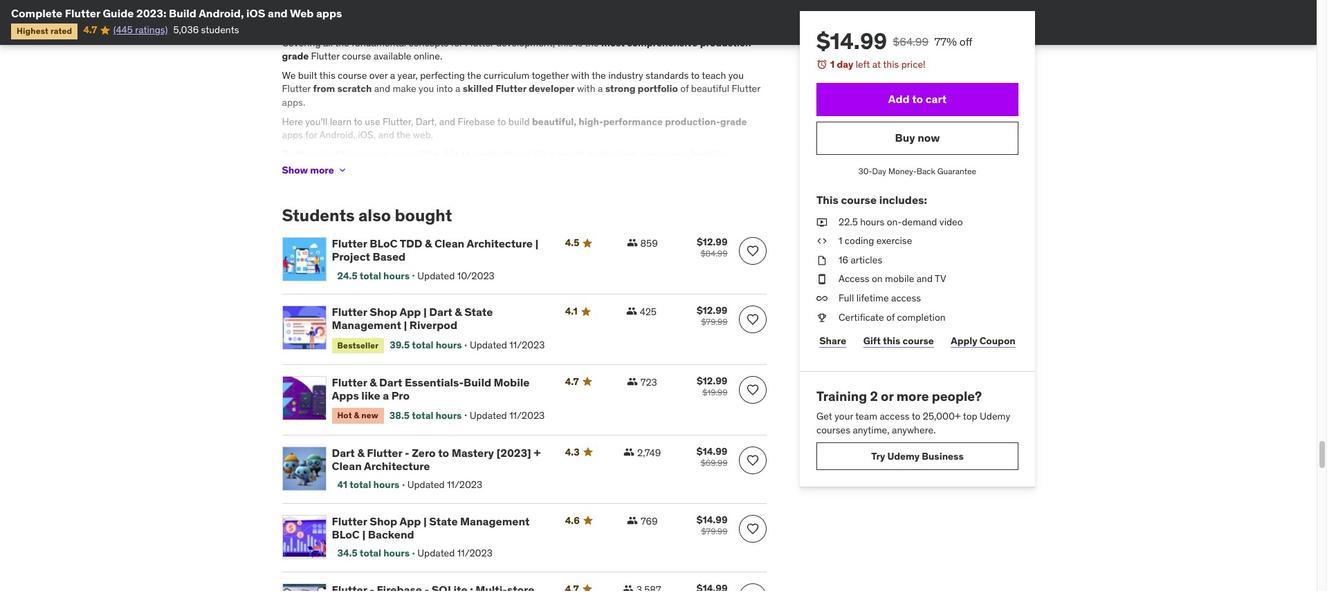 Task type: describe. For each thing, give the bounding box(es) containing it.
perfecting
[[420, 69, 465, 82]]

on-
[[887, 216, 902, 228]]

xsmall image left 723
[[627, 377, 638, 388]]

people?
[[932, 388, 982, 405]]

updated for management
[[418, 548, 455, 560]]

flutter up rated
[[65, 6, 100, 20]]

hours for 41 total hours
[[373, 479, 400, 492]]

for inside the here you'll learn to use flutter, dart, and firebase to build beautiful, high-performance production-grade apps for android, ios, and the web. by the end of this course, you will be able to master topics like layouts, animations, responsive handling, streams, future, riverpod, firebase, design patterns, and much more to develop apps that meet industry standards and get google flutter developer jobs.
[[305, 129, 317, 141]]

updated up mastery
[[470, 410, 507, 422]]

flutter shop app | state management bloc | backend link
[[332, 515, 549, 542]]

0 horizontal spatial 4.7
[[83, 24, 97, 36]]

1 vertical spatial udemy
[[887, 450, 920, 463]]

1 horizontal spatial on
[[575, 4, 586, 16]]

ratings)
[[135, 24, 168, 36]]

hot
[[337, 411, 352, 421]]

add to cart button
[[817, 83, 1019, 116]]

scratch inside hands-on course on google flutter and dart by coding liquids where you'll start from scratch and go step by step to become an industry-standard flutter developer.
[[414, 17, 446, 30]]

| up '34.5 total hours'
[[362, 528, 366, 542]]

clean inside dart & flutter - zero to mastery [2023] + clean architecture
[[332, 460, 362, 473]]

app for |
[[400, 305, 421, 319]]

| right backend in the left of the page
[[424, 515, 427, 529]]

xsmall image for access on mobile and tv
[[817, 273, 828, 287]]

more inside training 2 or more people? get your team access to 25,000+ top udemy courses anytime, anywhere.
[[897, 388, 929, 405]]

hours for 24.5 total hours
[[384, 270, 410, 282]]

use
[[365, 115, 380, 128]]

project
[[332, 250, 370, 264]]

to inside button
[[912, 92, 923, 106]]

anywhere.
[[892, 424, 936, 436]]

firebase
[[458, 115, 495, 128]]

30-
[[859, 166, 872, 176]]

dart inside flutter shop app | dart & state management | riverpod
[[429, 305, 453, 319]]

this inside gift this course link
[[883, 335, 901, 347]]

flutter bloc tdd & clean architecture | project based link
[[332, 237, 549, 264]]

course down completion
[[903, 335, 934, 347]]

the left best
[[335, 4, 350, 16]]

access
[[839, 273, 870, 285]]

xsmall image for full
[[817, 292, 828, 306]]

able
[[441, 148, 459, 160]]

16 articles
[[839, 254, 882, 266]]

covering
[[282, 36, 321, 49]]

we
[[282, 69, 296, 82]]

articles
[[851, 254, 882, 266]]

24.5 total hours
[[337, 270, 410, 282]]

0 vertical spatial developer
[[529, 83, 575, 95]]

a inside flutter & dart essentials-build mobile apps like a pro
[[383, 389, 389, 403]]

2023:
[[136, 6, 166, 20]]

flutter down coding
[[677, 17, 705, 30]]

the right is
[[585, 36, 599, 49]]

a left strong
[[598, 83, 603, 95]]

into
[[437, 83, 453, 95]]

on for access
[[872, 273, 883, 285]]

course up 22.5 on the right top
[[841, 193, 877, 207]]

30-day money-back guarantee
[[859, 166, 977, 176]]

here you'll learn to use flutter, dart, and firebase to build beautiful, high-performance production-grade apps for android, ios, and the web. by the end of this course, you will be able to master topics like layouts, animations, responsive handling, streams, future, riverpod, firebase, design patterns, and much more to develop apps that meet industry standards and get google flutter developer jobs.
[[282, 115, 747, 188]]

& inside flutter bloc tdd & clean architecture | project based
[[425, 237, 432, 251]]

1 vertical spatial with
[[577, 83, 596, 95]]

production- grade
[[282, 36, 756, 62]]

high-
[[579, 115, 603, 128]]

flutter inside flutter shop app | state management bloc | backend
[[332, 515, 367, 529]]

flutter & dart essentials-build mobile apps like a pro link
[[332, 376, 549, 403]]

0 vertical spatial apps
[[316, 6, 342, 20]]

all
[[323, 36, 333, 49]]

$19.99
[[703, 388, 728, 398]]

app for backend
[[400, 515, 421, 529]]

& for dart
[[370, 376, 377, 390]]

industry-
[[597, 17, 636, 30]]

complete
[[11, 6, 62, 20]]

and down flutter,
[[378, 129, 394, 141]]

and right dart,
[[439, 115, 456, 128]]

flutter inside dart & flutter - zero to mastery [2023] + clean architecture
[[367, 446, 402, 460]]

training 2 or more people? get your team access to 25,000+ top udemy courses anytime, anywhere.
[[817, 388, 1010, 436]]

a right into
[[455, 83, 461, 95]]

total right 38.5
[[412, 410, 434, 422]]

rated
[[51, 26, 72, 36]]

xsmall image for 425
[[626, 306, 637, 317]]

strong
[[605, 83, 636, 95]]

to left build
[[497, 115, 506, 128]]

1 for 1 day left at this price!
[[830, 58, 835, 71]]

updated 11/2023 for 38.5 total hours
[[470, 410, 545, 422]]

curriculum
[[484, 69, 530, 82]]

grade inside production- grade
[[282, 50, 309, 62]]

25,000+
[[923, 410, 961, 423]]

& for flutter
[[357, 446, 365, 460]]

hours up 1 coding exercise
[[860, 216, 885, 228]]

google inside the here you'll learn to use flutter, dart, and firebase to build beautiful, high-performance production-grade apps for android, ios, and the web. by the end of this course, you will be able to master topics like layouts, animations, responsive handling, streams, future, riverpod, firebase, design patterns, and much more to develop apps that meet industry standards and get google flutter developer jobs.
[[363, 175, 394, 188]]

1 vertical spatial you
[[419, 83, 434, 95]]

flutter down curriculum
[[496, 83, 527, 95]]

design
[[441, 162, 471, 174]]

become
[[547, 17, 582, 30]]

dart inside dart & flutter - zero to mastery [2023] + clean architecture
[[332, 446, 355, 460]]

get
[[817, 410, 832, 423]]

standards inside we built this course over a year, perfecting the curriculum together with the industry standards to teach you flutter
[[646, 69, 689, 82]]

try
[[871, 450, 885, 463]]

$14.99 $64.99 77% off
[[817, 27, 973, 55]]

1 coding exercise
[[839, 235, 912, 247]]

riverpod
[[410, 319, 458, 333]]

updated for to
[[408, 479, 445, 492]]

fundamental
[[352, 36, 406, 49]]

flutter down all
[[311, 50, 340, 62]]

off
[[960, 35, 973, 48]]

online.
[[414, 50, 442, 62]]

flutter up standard
[[622, 4, 651, 16]]

meet
[[674, 162, 696, 174]]

from scratch and make you into a skilled flutter developer with a strong portfolio
[[311, 83, 678, 95]]

flutter shop app | dart & state management | riverpod link
[[332, 305, 549, 333]]

0 horizontal spatial apps
[[282, 129, 303, 141]]

11/2023 for 39.5 total hours
[[510, 339, 545, 352]]

flutter down go
[[465, 36, 494, 49]]

top
[[963, 410, 978, 423]]

total for tdd
[[360, 270, 381, 282]]

and down 'future,'
[[328, 175, 344, 188]]

access inside training 2 or more people? get your team access to 25,000+ top udemy courses anytime, anywhere.
[[880, 410, 910, 423]]

xsmall image for certificate
[[817, 311, 828, 325]]

together
[[532, 69, 569, 82]]

dart & flutter - zero to mastery [2023] + clean architecture link
[[332, 446, 549, 474]]

your
[[835, 410, 853, 423]]

buy
[[895, 131, 915, 145]]

tdd
[[400, 237, 423, 251]]

wishlist image for flutter bloc tdd & clean architecture | project based
[[746, 245, 760, 258]]

performance
[[603, 115, 663, 128]]

with inside we built this course over a year, perfecting the curriculum together with the industry standards to teach you flutter
[[571, 69, 590, 82]]

grade inside the here you'll learn to use flutter, dart, and firebase to build beautiful, high-performance production-grade apps for android, ios, and the web. by the end of this course, you will be able to master topics like layouts, animations, responsive handling, streams, future, riverpod, firebase, design patterns, and much more to develop apps that meet industry standards and get google flutter developer jobs.
[[720, 115, 747, 128]]

much
[[533, 162, 557, 174]]

standard
[[636, 17, 674, 30]]

to down layouts,
[[583, 162, 592, 174]]

includes:
[[879, 193, 927, 207]]

standards inside the here you'll learn to use flutter, dart, and firebase to build beautiful, high-performance production-grade apps for android, ios, and the web. by the end of this course, you will be able to master topics like layouts, animations, responsive handling, streams, future, riverpod, firebase, design patterns, and much more to develop apps that meet industry standards and get google flutter developer jobs.
[[282, 175, 325, 188]]

essentials-
[[405, 376, 464, 390]]

11/2023 for 34.5 total hours
[[457, 548, 493, 560]]

and up start
[[373, 4, 390, 16]]

$69.99
[[701, 458, 728, 468]]

students
[[201, 24, 239, 36]]

learn
[[330, 115, 352, 128]]

$79.99 for flutter shop app | dart & state management | riverpod
[[701, 317, 728, 328]]

5,036
[[173, 24, 199, 36]]

flutter inside flutter & dart essentials-build mobile apps like a pro
[[332, 376, 367, 390]]

students
[[282, 205, 355, 227]]

1 horizontal spatial most
[[601, 36, 625, 49]]

$79.99 for flutter shop app | state management bloc | backend
[[701, 527, 728, 537]]

more inside 'button'
[[310, 164, 334, 177]]

1 day left at this price!
[[830, 58, 926, 71]]

build for 2023:
[[169, 6, 197, 20]]

the down flutter,
[[397, 129, 411, 141]]

updated for architecture
[[418, 270, 455, 282]]

xsmall image left 769 in the bottom of the page
[[627, 515, 638, 527]]

updated up mobile
[[470, 339, 507, 352]]

total for flutter
[[350, 479, 371, 492]]

and up standard
[[653, 4, 669, 16]]

firebase,
[[399, 162, 439, 174]]

dart,
[[416, 115, 437, 128]]

dart inside hands-on course on google flutter and dart by coding liquids where you'll start from scratch and go step by step to become an industry-standard flutter developer.
[[671, 4, 690, 16]]

this inside the here you'll learn to use flutter, dart, and firebase to build beautiful, high-performance production-grade apps for android, ios, and the web. by the end of this course, you will be able to master topics like layouts, animations, responsive handling, streams, future, riverpod, firebase, design patterns, and much more to develop apps that meet industry standards and get google flutter developer jobs.
[[341, 148, 357, 160]]

flutter shop app | dart & state management | riverpod
[[332, 305, 493, 333]]

riverpod,
[[356, 162, 397, 174]]

industry inside we built this course over a year, perfecting the curriculum together with the industry standards to teach you flutter
[[609, 69, 644, 82]]

developer.
[[708, 17, 752, 30]]

dart inside flutter & dart essentials-build mobile apps like a pro
[[379, 376, 402, 390]]

management inside flutter shop app | state management bloc | backend
[[460, 515, 530, 529]]

this course includes:
[[817, 193, 927, 207]]

streams,
[[282, 162, 321, 174]]

we built this course over a year, perfecting the curriculum together with the industry standards to teach you flutter
[[282, 69, 744, 95]]

now
[[918, 131, 940, 145]]

16
[[839, 254, 848, 266]]

skilled
[[463, 83, 494, 95]]

state inside flutter shop app | dart & state management | riverpod
[[465, 305, 493, 319]]

patterns,
[[473, 162, 512, 174]]

| inside flutter bloc tdd & clean architecture | project based
[[535, 237, 539, 251]]

to right able
[[462, 148, 470, 160]]

certificate of completion
[[839, 311, 946, 324]]

1 step from the left
[[481, 17, 500, 30]]

state inside flutter shop app | state management bloc | backend
[[429, 515, 458, 529]]

$14.99 for $14.99 $79.99
[[697, 514, 728, 527]]

flutter bloc tdd & clean architecture | project based
[[332, 237, 539, 264]]

based
[[373, 250, 406, 264]]

you'll inside the here you'll learn to use flutter, dart, and firebase to build beautiful, high-performance production-grade apps for android, ios, and the web. by the end of this course, you will be able to master topics like layouts, animations, responsive handling, streams, future, riverpod, firebase, design patterns, and much more to develop apps that meet industry standards and get google flutter developer jobs.
[[305, 115, 328, 128]]

the up the streams,
[[296, 148, 310, 160]]

apply coupon
[[951, 335, 1016, 347]]

buy now button
[[817, 122, 1019, 155]]



Task type: vqa. For each thing, say whether or not it's contained in the screenshot.
Privacy
no



Task type: locate. For each thing, give the bounding box(es) containing it.
course inside we built this course over a year, perfecting the curriculum together with the industry standards to teach you flutter
[[338, 69, 367, 82]]

1 vertical spatial scratch
[[337, 83, 372, 95]]

2 wishlist image from the top
[[746, 313, 760, 327]]

of left beautiful
[[681, 83, 689, 95]]

$14.99 $69.99
[[697, 446, 728, 468]]

shop inside flutter shop app | dart & state management | riverpod
[[370, 305, 398, 319]]

0 horizontal spatial most
[[392, 4, 414, 16]]

updated 11/2023 for 39.5 total hours
[[470, 339, 545, 352]]

access
[[891, 292, 921, 305], [880, 410, 910, 423]]

hours down based
[[384, 270, 410, 282]]

you'll inside hands-on course on google flutter and dart by coding liquids where you'll start from scratch and go step by step to become an industry-standard flutter developer.
[[345, 17, 367, 30]]

access on mobile and tv
[[839, 273, 946, 285]]

hours right 41
[[373, 479, 400, 492]]

updated 11/2023 for 34.5 total hours
[[418, 548, 493, 560]]

covering all the fundamental concepts for flutter development, this is the most comprehensive
[[282, 36, 698, 49]]

723
[[641, 377, 657, 389]]

1 vertical spatial app
[[400, 515, 421, 529]]

hands-
[[500, 4, 530, 16]]

add to cart
[[888, 92, 947, 106]]

developer down the design
[[427, 175, 470, 188]]

total down the "riverpod"
[[412, 339, 434, 352]]

3 $12.99 from the top
[[697, 375, 728, 388]]

industry inside the here you'll learn to use flutter, dart, and firebase to build beautiful, high-performance production-grade apps for android, ios, and the web. by the end of this course, you will be able to master topics like layouts, animations, responsive handling, streams, future, riverpod, firebase, design patterns, and much more to develop apps that meet industry standards and get google flutter developer jobs.
[[699, 162, 734, 174]]

access down the or
[[880, 410, 910, 423]]

welcome
[[282, 4, 322, 16]]

like inside flutter & dart essentials-build mobile apps like a pro
[[362, 389, 380, 403]]

1 vertical spatial shop
[[370, 515, 398, 529]]

dart up 39.5 total hours
[[429, 305, 453, 319]]

coding
[[705, 4, 736, 16]]

& for new
[[354, 411, 360, 421]]

course,
[[360, 148, 391, 160]]

1 horizontal spatial management
[[460, 515, 530, 529]]

of up 'future,'
[[331, 148, 339, 160]]

wishlist image right the $12.99 $79.99
[[746, 313, 760, 327]]

by down hands-
[[502, 17, 512, 30]]

1 horizontal spatial grade
[[720, 115, 747, 128]]

0 vertical spatial shop
[[370, 305, 398, 319]]

0 vertical spatial state
[[465, 305, 493, 319]]

app inside flutter shop app | state management bloc | backend
[[400, 515, 421, 529]]

clean up 41
[[332, 460, 362, 473]]

1 horizontal spatial bloc
[[370, 237, 398, 251]]

wishlist image
[[746, 454, 760, 468]]

updated 10/2023
[[418, 270, 495, 282]]

1 vertical spatial $79.99
[[701, 527, 728, 537]]

& up 41 total hours
[[357, 446, 365, 460]]

shop up "39.5"
[[370, 305, 398, 319]]

2 app from the top
[[400, 515, 421, 529]]

from down 'built'
[[313, 83, 335, 95]]

& inside flutter shop app | dart & state management | riverpod
[[455, 305, 462, 319]]

1 vertical spatial by
[[502, 17, 512, 30]]

google down riverpod,
[[363, 175, 394, 188]]

41
[[337, 479, 348, 492]]

handling,
[[691, 148, 731, 160]]

to inside hands-on course on google flutter and dart by coding liquids where you'll start from scratch and go step by step to become an industry-standard flutter developer.
[[536, 17, 544, 30]]

flutter
[[622, 4, 651, 16], [65, 6, 100, 20], [677, 17, 705, 30], [465, 36, 494, 49], [311, 50, 340, 62], [282, 83, 311, 95], [496, 83, 527, 95], [732, 83, 761, 95], [396, 175, 425, 188], [332, 237, 367, 251], [332, 305, 367, 319], [332, 376, 367, 390], [367, 446, 402, 460], [332, 515, 367, 529]]

standards up "portfolio"
[[646, 69, 689, 82]]

$12.99 for flutter & dart essentials-build mobile apps like a pro
[[697, 375, 728, 388]]

wishlist image
[[746, 245, 760, 258], [746, 313, 760, 327], [746, 383, 760, 397], [746, 522, 760, 536]]

with
[[571, 69, 590, 82], [577, 83, 596, 95]]

udemy right top
[[980, 410, 1010, 423]]

1 horizontal spatial scratch
[[414, 17, 446, 30]]

alarm image
[[817, 59, 828, 70]]

1 horizontal spatial clean
[[435, 237, 465, 251]]

0 vertical spatial grade
[[282, 50, 309, 62]]

to inside we built this course over a year, perfecting the curriculum together with the industry standards to teach you flutter
[[691, 69, 700, 82]]

1 vertical spatial android,
[[319, 129, 356, 141]]

$14.99
[[817, 27, 887, 55], [697, 446, 728, 458], [697, 514, 728, 527]]

1 vertical spatial most
[[601, 36, 625, 49]]

grade up handling,
[[720, 115, 747, 128]]

2 horizontal spatial more
[[897, 388, 929, 405]]

this left is
[[557, 36, 573, 49]]

$12.99 $84.99
[[697, 236, 728, 259]]

and left tv
[[917, 273, 933, 285]]

| up "39.5"
[[404, 319, 407, 333]]

clean up updated 10/2023
[[435, 237, 465, 251]]

0 horizontal spatial more
[[310, 164, 334, 177]]

production- inside the here you'll learn to use flutter, dart, and firebase to build beautiful, high-performance production-grade apps for android, ios, and the web. by the end of this course, you will be able to master topics like layouts, animations, responsive handling, streams, future, riverpod, firebase, design patterns, and much more to develop apps that meet industry standards and get google flutter developer jobs.
[[665, 115, 720, 128]]

hours down the "riverpod"
[[436, 339, 462, 352]]

wishlist image for flutter & dart essentials-build mobile apps like a pro
[[746, 383, 760, 397]]

| left 4.5
[[535, 237, 539, 251]]

1 horizontal spatial for
[[451, 36, 463, 49]]

from inside hands-on course on google flutter and dart by coding liquids where you'll start from scratch and go step by step to become an industry-standard flutter developer.
[[392, 17, 412, 30]]

xsmall image for 22.5
[[817, 216, 828, 229]]

full lifetime access
[[839, 292, 921, 305]]

1 vertical spatial build
[[464, 376, 492, 390]]

master
[[473, 148, 503, 160]]

0 vertical spatial $79.99
[[701, 317, 728, 328]]

1 horizontal spatial you
[[419, 83, 434, 95]]

2 horizontal spatial on
[[872, 273, 883, 285]]

hours down backend in the left of the page
[[384, 548, 410, 560]]

hours for 38.5 total hours
[[436, 410, 462, 422]]

1 $79.99 from the top
[[701, 317, 728, 328]]

2 horizontal spatial of
[[886, 311, 895, 324]]

0 horizontal spatial by
[[502, 17, 512, 30]]

4.6
[[565, 515, 580, 527]]

1 vertical spatial of
[[331, 148, 339, 160]]

access down mobile
[[891, 292, 921, 305]]

0 horizontal spatial step
[[481, 17, 500, 30]]

$79.99 inside $14.99 $79.99
[[701, 527, 728, 537]]

3 wishlist image from the top
[[746, 383, 760, 397]]

34.5 total hours
[[337, 548, 410, 560]]

2 vertical spatial of
[[886, 311, 895, 324]]

1 vertical spatial like
[[362, 389, 380, 403]]

and down the over
[[374, 83, 390, 95]]

wishlist image for flutter shop app | state management bloc | backend
[[746, 522, 760, 536]]

11/2023 for 41 total hours
[[447, 479, 483, 492]]

app up '34.5 total hours'
[[400, 515, 421, 529]]

pro
[[392, 389, 410, 403]]

developer down together
[[529, 83, 575, 95]]

1 horizontal spatial udemy
[[980, 410, 1010, 423]]

wishlist image for flutter shop app | dart & state management | riverpod
[[746, 313, 760, 327]]

1 vertical spatial 1
[[839, 235, 842, 247]]

this right at
[[883, 58, 899, 71]]

production- down beautiful
[[665, 115, 720, 128]]

0 vertical spatial you'll
[[345, 17, 367, 30]]

buy now
[[895, 131, 940, 145]]

scratch up concepts
[[414, 17, 446, 30]]

$14.99 left wishlist image
[[697, 446, 728, 458]]

2 step from the left
[[514, 17, 533, 30]]

on for hands-
[[530, 4, 541, 16]]

gift
[[863, 335, 881, 347]]

1 vertical spatial architecture
[[364, 460, 430, 473]]

hours for 34.5 total hours
[[384, 548, 410, 560]]

for right concepts
[[451, 36, 463, 49]]

(445 ratings)
[[113, 24, 168, 36]]

course left the over
[[338, 69, 367, 82]]

you inside the here you'll learn to use flutter, dart, and firebase to build beautiful, high-performance production-grade apps for android, ios, and the web. by the end of this course, you will be able to master topics like layouts, animations, responsive handling, streams, future, riverpod, firebase, design patterns, and much more to develop apps that meet industry standards and get google flutter developer jobs.
[[394, 148, 409, 160]]

an
[[584, 17, 594, 30]]

24.5
[[337, 270, 358, 282]]

4.3
[[565, 446, 580, 459]]

0 vertical spatial app
[[400, 305, 421, 319]]

shop inside flutter shop app | state management bloc | backend
[[370, 515, 398, 529]]

of inside the here you'll learn to use flutter, dart, and firebase to build beautiful, high-performance production-grade apps for android, ios, and the web. by the end of this course, you will be able to master topics like layouts, animations, responsive handling, streams, future, riverpod, firebase, design patterns, and much more to develop apps that meet industry standards and get google flutter developer jobs.
[[331, 148, 339, 160]]

1 horizontal spatial developer
[[529, 83, 575, 95]]

clean inside flutter bloc tdd & clean architecture | project based
[[435, 237, 465, 251]]

updated 11/2023 down "flutter shop app | state management bloc | backend" link
[[418, 548, 493, 560]]

develop
[[595, 162, 629, 174]]

bloc up 34.5
[[332, 528, 360, 542]]

0 vertical spatial like
[[534, 148, 549, 160]]

to up anywhere.
[[912, 410, 921, 423]]

$79.99 up $12.99 $19.99
[[701, 317, 728, 328]]

11/2023
[[510, 339, 545, 352], [510, 410, 545, 422], [447, 479, 483, 492], [457, 548, 493, 560]]

1 vertical spatial clean
[[332, 460, 362, 473]]

11/2023 up mobile
[[510, 339, 545, 352]]

0 horizontal spatial management
[[332, 319, 401, 333]]

77%
[[934, 35, 957, 48]]

course inside hands-on course on google flutter and dart by coding liquids where you'll start from scratch and go step by step to become an industry-standard flutter developer.
[[543, 4, 573, 16]]

4.7 right rated
[[83, 24, 97, 36]]

1 $12.99 from the top
[[697, 236, 728, 249]]

flutter down firebase,
[[396, 175, 425, 188]]

flutter right beautiful
[[732, 83, 761, 95]]

0 horizontal spatial grade
[[282, 50, 309, 62]]

on
[[530, 4, 541, 16], [575, 4, 586, 16], [872, 273, 883, 285]]

lifetime
[[856, 292, 889, 305]]

0 vertical spatial architecture
[[467, 237, 533, 251]]

1 shop from the top
[[370, 305, 398, 319]]

also
[[359, 205, 391, 227]]

0 vertical spatial android,
[[199, 6, 244, 20]]

to left use
[[354, 115, 363, 128]]

mastery
[[452, 446, 494, 460]]

0 vertical spatial access
[[891, 292, 921, 305]]

0 horizontal spatial google
[[363, 175, 394, 188]]

architecture inside flutter bloc tdd & clean architecture | project based
[[467, 237, 533, 251]]

bloc inside flutter bloc tdd & clean architecture | project based
[[370, 237, 398, 251]]

$14.99 for $14.99 $64.99 77% off
[[817, 27, 887, 55]]

1 vertical spatial 4.7
[[565, 376, 579, 388]]

try udemy business
[[871, 450, 964, 463]]

& inside flutter & dart essentials-build mobile apps like a pro
[[370, 376, 377, 390]]

you inside we built this course over a year, perfecting the curriculum together with the industry standards to teach you flutter
[[729, 69, 744, 82]]

step right go
[[481, 17, 500, 30]]

flutter inside flutter bloc tdd & clean architecture | project based
[[332, 237, 367, 251]]

$12.99
[[697, 236, 728, 249], [697, 305, 728, 317], [697, 375, 728, 388]]

the up strong
[[592, 69, 606, 82]]

1 horizontal spatial google
[[588, 4, 619, 16]]

xsmall image left full
[[817, 292, 828, 306]]

hours down flutter & dart essentials-build mobile apps like a pro link
[[436, 410, 462, 422]]

of inside of beautiful flutter apps.
[[681, 83, 689, 95]]

1 horizontal spatial architecture
[[467, 237, 533, 251]]

[2023]
[[497, 446, 532, 460]]

that
[[654, 162, 672, 174]]

and left go
[[449, 17, 465, 30]]

for up end
[[305, 129, 317, 141]]

0 horizontal spatial build
[[169, 6, 197, 20]]

1 vertical spatial standards
[[282, 175, 325, 188]]

you left "will"
[[394, 148, 409, 160]]

app inside flutter shop app | dart & state management | riverpod
[[400, 305, 421, 319]]

$12.99 right '859'
[[697, 236, 728, 249]]

on up the full lifetime access at the right of page
[[872, 273, 883, 285]]

+
[[534, 446, 541, 460]]

updated down "flutter shop app | state management bloc | backend" link
[[418, 548, 455, 560]]

architecture inside dart & flutter - zero to mastery [2023] + clean architecture
[[364, 460, 430, 473]]

android, inside the here you'll learn to use flutter, dart, and firebase to build beautiful, high-performance production-grade apps for android, ios, and the web. by the end of this course, you will be able to master topics like layouts, animations, responsive handling, streams, future, riverpod, firebase, design patterns, and much more to develop apps that meet industry standards and get google flutter developer jobs.
[[319, 129, 356, 141]]

& right tdd at the left top of page
[[425, 237, 432, 251]]

&
[[425, 237, 432, 251], [455, 305, 462, 319], [370, 376, 377, 390], [354, 411, 360, 421], [357, 446, 365, 460]]

certificate
[[839, 311, 884, 324]]

exercise
[[877, 235, 912, 247]]

0 vertical spatial 1
[[830, 58, 835, 71]]

$14.99 for $14.99 $69.99
[[697, 446, 728, 458]]

$79.99 right 769 in the bottom of the page
[[701, 527, 728, 537]]

coupon
[[980, 335, 1016, 347]]

1 for 1 coding exercise
[[839, 235, 842, 247]]

and down topics
[[514, 162, 530, 174]]

flutter left - on the bottom
[[367, 446, 402, 460]]

welcome to the best and most
[[282, 4, 416, 16]]

scratch down the over
[[337, 83, 372, 95]]

google
[[588, 4, 619, 16], [363, 175, 394, 188]]

like inside the here you'll learn to use flutter, dart, and firebase to build beautiful, high-performance production-grade apps for android, ios, and the web. by the end of this course, you will be able to master topics like layouts, animations, responsive handling, streams, future, riverpod, firebase, design patterns, and much more to develop apps that meet industry standards and get google flutter developer jobs.
[[534, 148, 549, 160]]

like up 'much'
[[534, 148, 549, 160]]

production- inside production- grade
[[700, 36, 756, 49]]

0 vertical spatial scratch
[[414, 17, 446, 30]]

get
[[346, 175, 360, 188]]

management inside flutter shop app | dart & state management | riverpod
[[332, 319, 401, 333]]

highest
[[17, 26, 49, 36]]

ios
[[246, 6, 265, 20]]

1 vertical spatial state
[[429, 515, 458, 529]]

to left cart
[[912, 92, 923, 106]]

1 horizontal spatial you'll
[[345, 17, 367, 30]]

1 horizontal spatial 4.7
[[565, 376, 579, 388]]

apps right 'web' on the top left of page
[[316, 6, 342, 20]]

build inside flutter & dart essentials-build mobile apps like a pro
[[464, 376, 492, 390]]

0 horizontal spatial state
[[429, 515, 458, 529]]

back
[[917, 166, 936, 176]]

concepts
[[409, 36, 449, 49]]

0 horizontal spatial on
[[530, 4, 541, 16]]

share
[[819, 335, 846, 347]]

by left coding
[[693, 4, 703, 16]]

1 app from the top
[[400, 305, 421, 319]]

by
[[282, 148, 293, 160]]

developer inside the here you'll learn to use flutter, dart, and firebase to build beautiful, high-performance production-grade apps for android, ios, and the web. by the end of this course, you will be able to master topics like layouts, animations, responsive handling, streams, future, riverpod, firebase, design patterns, and much more to develop apps that meet industry standards and get google flutter developer jobs.
[[427, 175, 470, 188]]

10/2023
[[457, 270, 495, 282]]

0 horizontal spatial industry
[[609, 69, 644, 82]]

2 vertical spatial apps
[[631, 162, 652, 174]]

this up 'future,'
[[341, 148, 357, 160]]

shop for management
[[370, 305, 398, 319]]

flutter inside flutter shop app | dart & state management | riverpod
[[332, 305, 367, 319]]

11/2023 for 38.5 total hours
[[510, 410, 545, 422]]

$79.99 inside the $12.99 $79.99
[[701, 317, 728, 328]]

total for app
[[360, 548, 381, 560]]

1 horizontal spatial more
[[559, 162, 581, 174]]

mobile
[[494, 376, 530, 390]]

1 vertical spatial management
[[460, 515, 530, 529]]

22.5
[[839, 216, 858, 228]]

flutter up bestseller
[[332, 305, 367, 319]]

1 vertical spatial $12.99
[[697, 305, 728, 317]]

xsmall image for 16 articles
[[817, 254, 828, 267]]

0 vertical spatial clean
[[435, 237, 465, 251]]

flutter inside the here you'll learn to use flutter, dart, and firebase to build beautiful, high-performance production-grade apps for android, ios, and the web. by the end of this course, you will be able to master topics like layouts, animations, responsive handling, streams, future, riverpod, firebase, design patterns, and much more to develop apps that meet industry standards and get google flutter developer jobs.
[[396, 175, 425, 188]]

0 vertical spatial with
[[571, 69, 590, 82]]

1 vertical spatial production-
[[665, 115, 720, 128]]

1 vertical spatial grade
[[720, 115, 747, 128]]

0 horizontal spatial scratch
[[337, 83, 372, 95]]

0 vertical spatial google
[[588, 4, 619, 16]]

0 horizontal spatial from
[[313, 83, 335, 95]]

highest rated
[[17, 26, 72, 36]]

1 vertical spatial bloc
[[332, 528, 360, 542]]

course down fundamental
[[342, 50, 371, 62]]

34.5
[[337, 548, 358, 560]]

xsmall image
[[337, 165, 348, 176], [817, 235, 828, 248], [627, 238, 638, 249], [817, 254, 828, 267], [817, 273, 828, 287], [626, 306, 637, 317], [624, 447, 635, 458], [623, 584, 634, 592]]

topics
[[505, 148, 531, 160]]

this inside we built this course over a year, perfecting the curriculum together with the industry standards to teach you flutter
[[320, 69, 336, 82]]

0 vertical spatial from
[[392, 17, 412, 30]]

and right ios
[[268, 6, 288, 20]]

4.7 right mobile
[[565, 376, 579, 388]]

updated 11/2023 for 41 total hours
[[408, 479, 483, 492]]

1 horizontal spatial by
[[693, 4, 703, 16]]

apply coupon button
[[948, 328, 1019, 355]]

11/2023 down "flutter shop app | state management bloc | backend" link
[[457, 548, 493, 560]]

you'll right here in the top left of the page
[[305, 115, 328, 128]]

flutter inside we built this course over a year, perfecting the curriculum together with the industry standards to teach you flutter
[[282, 83, 311, 95]]

1 vertical spatial access
[[880, 410, 910, 423]]

total
[[360, 270, 381, 282], [412, 339, 434, 352], [412, 410, 434, 422], [350, 479, 371, 492], [360, 548, 381, 560]]

38.5
[[390, 410, 410, 422]]

$12.99 $19.99
[[697, 375, 728, 398]]

1 horizontal spatial 1
[[839, 235, 842, 247]]

a inside we built this course over a year, perfecting the curriculum together with the industry standards to teach you flutter
[[390, 69, 395, 82]]

0 horizontal spatial android,
[[199, 6, 244, 20]]

39.5 total hours
[[390, 339, 462, 352]]

full
[[839, 292, 854, 305]]

2 shop from the top
[[370, 515, 398, 529]]

to inside training 2 or more people? get your team access to 25,000+ top udemy courses anytime, anywhere.
[[912, 410, 921, 423]]

you right teach
[[729, 69, 744, 82]]

google inside hands-on course on google flutter and dart by coding liquids where you'll start from scratch and go step by step to become an industry-standard flutter developer.
[[588, 4, 619, 16]]

0 horizontal spatial like
[[362, 389, 380, 403]]

xsmall image for 1 coding exercise
[[817, 235, 828, 248]]

xsmall image
[[817, 216, 828, 229], [817, 292, 828, 306], [817, 311, 828, 325], [627, 377, 638, 388], [627, 515, 638, 527]]

beautiful
[[691, 83, 730, 95]]

to up where at the top of the page
[[324, 4, 333, 16]]

production-
[[700, 36, 756, 49], [665, 115, 720, 128]]

future,
[[323, 162, 354, 174]]

more inside the here you'll learn to use flutter, dart, and firebase to build beautiful, high-performance production-grade apps for android, ios, and the web. by the end of this course, you will be able to master topics like layouts, animations, responsive handling, streams, future, riverpod, firebase, design patterns, and much more to develop apps that meet industry standards and get google flutter developer jobs.
[[559, 162, 581, 174]]

total right the 24.5
[[360, 270, 381, 282]]

& left pro
[[370, 376, 377, 390]]

flutter inside of beautiful flutter apps.
[[732, 83, 761, 95]]

& inside dart & flutter - zero to mastery [2023] + clean architecture
[[357, 446, 365, 460]]

2 horizontal spatial apps
[[631, 162, 652, 174]]

1 horizontal spatial android,
[[319, 129, 356, 141]]

flutter course available online.
[[311, 50, 442, 62]]

to up the "development,"
[[536, 17, 544, 30]]

| up 39.5 total hours
[[424, 305, 427, 319]]

the up skilled
[[467, 69, 482, 82]]

hours for 39.5 total hours
[[436, 339, 462, 352]]

1 wishlist image from the top
[[746, 245, 760, 258]]

0 vertical spatial standards
[[646, 69, 689, 82]]

0 horizontal spatial you'll
[[305, 115, 328, 128]]

build up 5,036
[[169, 6, 197, 20]]

xsmall image for 2,749
[[624, 447, 635, 458]]

2 vertical spatial you
[[394, 148, 409, 160]]

xsmall image for 859
[[627, 238, 638, 249]]

1 vertical spatial apps
[[282, 129, 303, 141]]

0 vertical spatial 4.7
[[83, 24, 97, 36]]

build for essentials-
[[464, 376, 492, 390]]

1 vertical spatial industry
[[699, 162, 734, 174]]

1
[[830, 58, 835, 71], [839, 235, 842, 247]]

guarantee
[[938, 166, 977, 176]]

0 horizontal spatial bloc
[[332, 528, 360, 542]]

2 $12.99 from the top
[[697, 305, 728, 317]]

show more
[[282, 164, 334, 177]]

grade
[[282, 50, 309, 62], [720, 115, 747, 128]]

bloc inside flutter shop app | state management bloc | backend
[[332, 528, 360, 542]]

shop for |
[[370, 515, 398, 529]]

0 vertical spatial production-
[[700, 36, 756, 49]]

$64.99
[[893, 35, 929, 48]]

0 vertical spatial build
[[169, 6, 197, 20]]

to inside dart & flutter - zero to mastery [2023] + clean architecture
[[438, 446, 449, 460]]

0 vertical spatial by
[[693, 4, 703, 16]]

xsmall image inside show more 'button'
[[337, 165, 348, 176]]

the right all
[[335, 36, 349, 49]]

day
[[872, 166, 886, 176]]

for
[[451, 36, 463, 49], [305, 129, 317, 141]]

2 vertical spatial $12.99
[[697, 375, 728, 388]]

$12.99 for flutter shop app | dart & state management | riverpod
[[697, 305, 728, 317]]

udemy inside training 2 or more people? get your team access to 25,000+ top udemy courses anytime, anywhere.
[[980, 410, 1010, 423]]

1 horizontal spatial build
[[464, 376, 492, 390]]

this right 'built'
[[320, 69, 336, 82]]

0 vertical spatial most
[[392, 4, 414, 16]]

4 wishlist image from the top
[[746, 522, 760, 536]]

responsive
[[642, 148, 689, 160]]

industry up strong
[[609, 69, 644, 82]]

flutter up 34.5
[[332, 515, 367, 529]]

$12.99 for flutter bloc tdd & clean architecture | project based
[[697, 236, 728, 249]]

state down 10/2023
[[465, 305, 493, 319]]

0 vertical spatial industry
[[609, 69, 644, 82]]

more down end
[[310, 164, 334, 177]]

$12.99 right 723
[[697, 375, 728, 388]]

1 vertical spatial for
[[305, 129, 317, 141]]

41 total hours
[[337, 479, 400, 492]]

0 horizontal spatial clean
[[332, 460, 362, 473]]

2 $79.99 from the top
[[701, 527, 728, 537]]

1 left coding
[[839, 235, 842, 247]]

(445
[[113, 24, 133, 36]]

0 horizontal spatial for
[[305, 129, 317, 141]]



